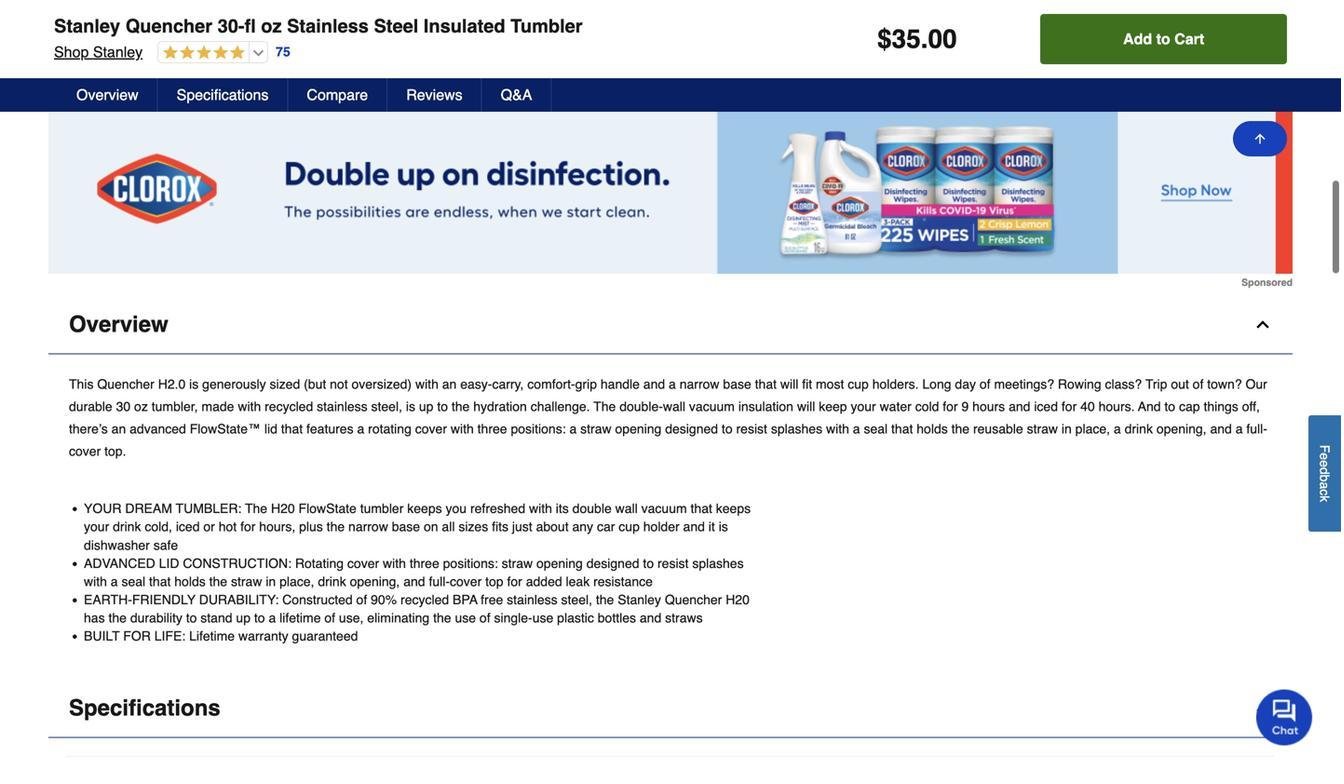 Task type: locate. For each thing, give the bounding box(es) containing it.
up
[[419, 399, 434, 414], [236, 611, 251, 626]]

an up top.
[[111, 422, 126, 436]]

0 horizontal spatial holds
[[174, 574, 206, 589]]

use down bpa
[[455, 611, 476, 626]]

1 vertical spatial quencher
[[97, 377, 154, 392]]

steel, inside this quencher h2.0 is generously sized (but not oversized) with an easy-carry, comfort-grip handle and a narrow base that will fit most cup holders. long day of meetings? rowing class? trip out of town? our durable 30 oz tumbler, made with recycled stainless steel, is up to the hydration challenge. the double-wall vacuum insulation will keep your water cold for 9 hours and iced for 40 hours. and to cap things off, there's an advanced flowstate™ lid that features a rotating cover with three positions: a straw opening designed to resist splashes with a seal that  holds the reusable straw in place, a drink opening, and a full- cover top.
[[371, 399, 402, 414]]

place, inside your dream tumbler: the h20 flowstate tumbler keeps you refreshed with its double wall vacuum that keeps your drink cold, iced or hot for hours, plus the narrow base on all sizes fits just about any car cup holder and it is dishwasher safe advanced lid construction: rotating cover with three positions: straw opening designed to resist splashes with a seal that holds the straw in place, drink opening, and full-cover top for added leak resistance earth-friendly durability: constructed of 90% recycled bpa free stainless steel, the stanley quencher h20 has the durability to stand up to a lifetime of use, eliminating the use of single-use plastic bottles and straws built for life: lifetime warranty guaranteed
[[280, 574, 314, 589]]

1 chevron up image from the top
[[1254, 315, 1272, 334]]

fl
[[245, 15, 256, 37]]

seal inside your dream tumbler: the h20 flowstate tumbler keeps you refreshed with its double wall vacuum that keeps your drink cold, iced or hot for hours, plus the narrow base on all sizes fits just about any car cup holder and it is dishwasher safe advanced lid construction: rotating cover with three positions: straw opening designed to resist splashes with a seal that holds the straw in place, drink opening, and full-cover top for added leak resistance earth-friendly durability: constructed of 90% recycled bpa free stainless steel, the stanley quencher h20 has the durability to stand up to a lifetime of use, eliminating the use of single-use plastic bottles and straws built for life: lifetime warranty guaranteed
[[122, 574, 145, 589]]

cap
[[1179, 399, 1200, 414]]

the down construction:
[[209, 574, 227, 589]]

rowing
[[1058, 377, 1102, 392]]

steel, inside your dream tumbler: the h20 flowstate tumbler keeps you refreshed with its double wall vacuum that keeps your drink cold, iced or hot for hours, plus the narrow base on all sizes fits just about any car cup holder and it is dishwasher safe advanced lid construction: rotating cover with three positions: straw opening designed to resist splashes with a seal that holds the straw in place, drink opening, and full-cover top for added leak resistance earth-friendly durability: constructed of 90% recycled bpa free stainless steel, the stanley quencher h20 has the durability to stand up to a lifetime of use, eliminating the use of single-use plastic bottles and straws built for life: lifetime warranty guaranteed
[[561, 592, 592, 607]]

f e e d b a c k
[[1318, 445, 1332, 502]]

chevron up image
[[1254, 315, 1272, 334], [1254, 699, 1272, 717]]

opening up the "added"
[[536, 556, 583, 571]]

handle
[[601, 377, 640, 392]]

stanley down the resistance
[[618, 592, 661, 607]]

0 vertical spatial drink
[[1125, 422, 1153, 436]]

specifications
[[177, 86, 269, 103], [69, 695, 220, 721]]

keeps
[[407, 501, 442, 516], [716, 501, 751, 516]]

oversized)
[[352, 377, 412, 392]]

iced down meetings?
[[1034, 399, 1058, 414]]

and left "straws"
[[640, 611, 662, 626]]

dishwasher
[[84, 538, 150, 553]]

0 vertical spatial opening
[[615, 422, 662, 436]]

your inside your dream tumbler: the h20 flowstate tumbler keeps you refreshed with its double wall vacuum that keeps your drink cold, iced or hot for hours, plus the narrow base on all sizes fits just about any car cup holder and it is dishwasher safe advanced lid construction: rotating cover with three positions: straw opening designed to resist splashes with a seal that holds the straw in place, drink opening, and full-cover top for added leak resistance earth-friendly durability: constructed of 90% recycled bpa free stainless steel, the stanley quencher h20 has the durability to stand up to a lifetime of use, eliminating the use of single-use plastic bottles and straws built for life: lifetime warranty guaranteed
[[84, 519, 109, 534]]

35 right fl
[[302, 7, 326, 34]]

tumbler
[[511, 15, 583, 37]]

the down earth- on the left bottom of page
[[108, 611, 127, 626]]

will left fit
[[780, 377, 799, 392]]

opening, up 90%
[[350, 574, 400, 589]]

resist down insulation
[[736, 422, 767, 436]]

holds
[[917, 422, 948, 436], [174, 574, 206, 589]]

water
[[880, 399, 912, 414]]

1 horizontal spatial keeps
[[716, 501, 751, 516]]

designed
[[665, 422, 718, 436], [587, 556, 639, 571]]

wall
[[663, 399, 686, 414], [615, 501, 638, 516]]

$ 35 .00 right fl
[[295, 7, 343, 34]]

your down your
[[84, 519, 109, 534]]

of up guaranteed
[[324, 611, 335, 626]]

narrow inside your dream tumbler: the h20 flowstate tumbler keeps you refreshed with its double wall vacuum that keeps your drink cold, iced or hot for hours, plus the narrow base on all sizes fits just about any car cup holder and it is dishwasher safe advanced lid construction: rotating cover with three positions: straw opening designed to resist splashes with a seal that holds the straw in place, drink opening, and full-cover top for added leak resistance earth-friendly durability: constructed of 90% recycled bpa free stainless steel, the stanley quencher h20 has the durability to stand up to a lifetime of use, eliminating the use of single-use plastic bottles and straws built for life: lifetime warranty guaranteed
[[348, 519, 388, 534]]

1 vertical spatial stanley
[[93, 43, 143, 61]]

the down 'handle'
[[594, 399, 616, 414]]

1 vertical spatial base
[[392, 519, 420, 534]]

easy-
[[460, 377, 492, 392]]

drink
[[1125, 422, 1153, 436], [113, 519, 141, 534], [318, 574, 346, 589]]

1 horizontal spatial splashes
[[771, 422, 823, 436]]

2 vertical spatial drink
[[318, 574, 346, 589]]

positions: down challenge.
[[511, 422, 566, 436]]

specifications button down 4.8 stars "image"
[[158, 78, 288, 112]]

2 vertical spatial is
[[719, 519, 728, 534]]

in down rowing
[[1062, 422, 1072, 436]]

0 vertical spatial recycled
[[265, 399, 313, 414]]

0 vertical spatial three
[[477, 422, 507, 436]]

0 horizontal spatial in
[[266, 574, 276, 589]]

and up eliminating
[[403, 574, 425, 589]]

0 vertical spatial chevron up image
[[1254, 315, 1272, 334]]

1 horizontal spatial steel,
[[561, 592, 592, 607]]

1 .00 from the left
[[81, 10, 98, 23]]

2 horizontal spatial drink
[[1125, 422, 1153, 436]]

about
[[536, 519, 569, 534]]

is up rotating
[[406, 399, 415, 414]]

constructed
[[282, 592, 353, 607]]

chevron up image for overview
[[1254, 315, 1272, 334]]

$ left .80
[[541, 10, 547, 23]]

straw up top
[[502, 556, 533, 571]]

2 chevron up image from the top
[[1254, 699, 1272, 717]]

straw
[[580, 422, 612, 436], [1027, 422, 1058, 436], [502, 556, 533, 571], [231, 574, 262, 589]]

2 e from the top
[[1318, 460, 1332, 467]]

flowstate
[[299, 501, 357, 516]]

(but
[[304, 377, 326, 392]]

full- inside this quencher h2.0 is generously sized (but not oversized) with an easy-carry, comfort-grip handle and a narrow base that will fit most cup holders. long day of meetings? rowing class? trip out of town? our durable 30 oz tumbler, made with recycled stainless steel, is up to the hydration challenge. the double-wall vacuum insulation will keep your water cold for 9 hours and iced for 40 hours. and to cap things off, there's an advanced flowstate™ lid that features a rotating cover with three positions: a straw opening designed to resist splashes with a seal that  holds the reusable straw in place, a drink opening, and a full- cover top.
[[1247, 422, 1268, 436]]

place, up constructed
[[280, 574, 314, 589]]

in
[[1062, 422, 1072, 436], [266, 574, 276, 589]]

1 horizontal spatial narrow
[[680, 377, 720, 392]]

recycled up eliminating
[[401, 592, 449, 607]]

hours,
[[259, 519, 295, 534]]

narrow inside this quencher h2.0 is generously sized (but not oversized) with an easy-carry, comfort-grip handle and a narrow base that will fit most cup holders. long day of meetings? rowing class? trip out of town? our durable 30 oz tumbler, made with recycled stainless steel, is up to the hydration challenge. the double-wall vacuum insulation will keep your water cold for 9 hours and iced for 40 hours. and to cap things off, there's an advanced flowstate™ lid that features a rotating cover with three positions: a straw opening designed to resist splashes with a seal that  holds the reusable straw in place, a drink opening, and a full- cover top.
[[680, 377, 720, 392]]

2 .00 from the left
[[326, 10, 343, 23]]

use
[[455, 611, 476, 626], [533, 611, 554, 626]]

0 vertical spatial h20
[[271, 501, 295, 516]]

overview down the shop stanley
[[76, 86, 138, 103]]

1 vertical spatial steel,
[[561, 592, 592, 607]]

iced inside this quencher h2.0 is generously sized (but not oversized) with an easy-carry, comfort-grip handle and a narrow base that will fit most cup holders. long day of meetings? rowing class? trip out of town? our durable 30 oz tumbler, made with recycled stainless steel, is up to the hydration challenge. the double-wall vacuum insulation will keep your water cold for 9 hours and iced for 40 hours. and to cap things off, there's an advanced flowstate™ lid that features a rotating cover with three positions: a straw opening designed to resist splashes with a seal that  holds the reusable straw in place, a drink opening, and a full- cover top.
[[1034, 399, 1058, 414]]

0 vertical spatial steel,
[[371, 399, 402, 414]]

0 vertical spatial cup
[[848, 377, 869, 392]]

opening
[[615, 422, 662, 436], [536, 556, 583, 571]]

things
[[1204, 399, 1239, 414]]

e up b
[[1318, 460, 1332, 467]]

0 vertical spatial resist
[[736, 422, 767, 436]]

quencher for stanley
[[125, 15, 212, 37]]

1 vertical spatial in
[[266, 574, 276, 589]]

fits
[[492, 519, 509, 534]]

opening down double-
[[615, 422, 662, 436]]

2 horizontal spatial is
[[719, 519, 728, 534]]

1 vertical spatial narrow
[[348, 519, 388, 534]]

0 horizontal spatial designed
[[587, 556, 639, 571]]

your dream tumbler: the h20 flowstate tumbler keeps you refreshed with its double wall vacuum that keeps your drink cold, iced or hot for hours, plus the narrow base on all sizes fits just about any car cup holder and it is dishwasher safe advanced lid construction: rotating cover with three positions: straw opening designed to resist splashes with a seal that holds the straw in place, drink opening, and full-cover top for added leak resistance earth-friendly durability: constructed of 90% recycled bpa free stainless steel, the stanley quencher h20 has the durability to stand up to a lifetime of use, eliminating the use of single-use plastic bottles and straws built for life: lifetime warranty guaranteed
[[84, 501, 751, 644]]

designed inside your dream tumbler: the h20 flowstate tumbler keeps you refreshed with its double wall vacuum that keeps your drink cold, iced or hot for hours, plus the narrow base on all sizes fits just about any car cup holder and it is dishwasher safe advanced lid construction: rotating cover with three positions: straw opening designed to resist splashes with a seal that holds the straw in place, drink opening, and full-cover top for added leak resistance earth-friendly durability: constructed of 90% recycled bpa free stainless steel, the stanley quencher h20 has the durability to stand up to a lifetime of use, eliminating the use of single-use plastic bottles and straws built for life: lifetime warranty guaranteed
[[587, 556, 639, 571]]

meetings?
[[994, 377, 1054, 392]]

of right day
[[980, 377, 991, 392]]

three inside this quencher h2.0 is generously sized (but not oversized) with an easy-carry, comfort-grip handle and a narrow base that will fit most cup holders. long day of meetings? rowing class? trip out of town? our durable 30 oz tumbler, made with recycled stainless steel, is up to the hydration challenge. the double-wall vacuum insulation will keep your water cold for 9 hours and iced for 40 hours. and to cap things off, there's an advanced flowstate™ lid that features a rotating cover with three positions: a straw opening designed to resist splashes with a seal that  holds the reusable straw in place, a drink opening, and a full- cover top.
[[477, 422, 507, 436]]

lid
[[264, 422, 277, 436]]

$
[[50, 10, 57, 23], [295, 10, 302, 23], [541, 10, 547, 23], [877, 24, 892, 54]]

f e e d b a c k button
[[1309, 415, 1341, 532]]

0 horizontal spatial resist
[[658, 556, 689, 571]]

for right hot
[[240, 519, 256, 534]]

town?
[[1207, 377, 1242, 392]]

1 horizontal spatial positions:
[[511, 422, 566, 436]]

cup right most at the right
[[848, 377, 869, 392]]

up down durability:
[[236, 611, 251, 626]]

1 vertical spatial place,
[[280, 574, 314, 589]]

vacuum
[[689, 399, 735, 414], [641, 501, 687, 516]]

35 up shop
[[57, 7, 81, 34]]

overview up this
[[69, 312, 168, 337]]

specifications button down "straws"
[[48, 679, 1293, 738]]

opening, down cap
[[1157, 422, 1207, 436]]

1 horizontal spatial the
[[594, 399, 616, 414]]

0 vertical spatial the
[[594, 399, 616, 414]]

0 vertical spatial place,
[[1076, 422, 1110, 436]]

durability
[[130, 611, 182, 626]]

1 horizontal spatial an
[[442, 377, 457, 392]]

base left on
[[392, 519, 420, 534]]

splashes down it
[[692, 556, 744, 571]]

$ 35 .00
[[50, 7, 98, 34], [295, 7, 343, 34]]

1 vertical spatial the
[[245, 501, 267, 516]]

splashes inside your dream tumbler: the h20 flowstate tumbler keeps you refreshed with its double wall vacuum that keeps your drink cold, iced or hot for hours, plus the narrow base on all sizes fits just about any car cup holder and it is dishwasher safe advanced lid construction: rotating cover with three positions: straw opening designed to resist splashes with a seal that holds the straw in place, drink opening, and full-cover top for added leak resistance earth-friendly durability: constructed of 90% recycled bpa free stainless steel, the stanley quencher h20 has the durability to stand up to a lifetime of use, eliminating the use of single-use plastic bottles and straws built for life: lifetime warranty guaranteed
[[692, 556, 744, 571]]

1 vertical spatial positions:
[[443, 556, 498, 571]]

0 horizontal spatial an
[[111, 422, 126, 436]]

0 horizontal spatial seal
[[122, 574, 145, 589]]

1 horizontal spatial vacuum
[[689, 399, 735, 414]]

quencher inside this quencher h2.0 is generously sized (but not oversized) with an easy-carry, comfort-grip handle and a narrow base that will fit most cup holders. long day of meetings? rowing class? trip out of town? our durable 30 oz tumbler, made with recycled stainless steel, is up to the hydration challenge. the double-wall vacuum insulation will keep your water cold for 9 hours and iced for 40 hours. and to cap things off, there's an advanced flowstate™ lid that features a rotating cover with three positions: a straw opening designed to resist splashes with a seal that  holds the reusable straw in place, a drink opening, and a full- cover top.
[[97, 377, 154, 392]]

flowstate™
[[190, 422, 261, 436]]

the up hours,
[[245, 501, 267, 516]]

0 vertical spatial holds
[[917, 422, 948, 436]]

this
[[69, 377, 94, 392]]

0 vertical spatial quencher
[[125, 15, 212, 37]]

0 horizontal spatial iced
[[176, 519, 200, 534]]

use left plastic
[[533, 611, 554, 626]]

seal
[[864, 422, 888, 436], [122, 574, 145, 589]]

positions: up top
[[443, 556, 498, 571]]

drink down and at the bottom
[[1125, 422, 1153, 436]]

holders.
[[872, 377, 919, 392]]

1 horizontal spatial place,
[[1076, 422, 1110, 436]]

arrow up image
[[1253, 131, 1268, 146]]

for
[[123, 629, 151, 644]]

steel, up rotating
[[371, 399, 402, 414]]

tumbler
[[360, 501, 404, 516]]

1 vertical spatial designed
[[587, 556, 639, 571]]

1 vertical spatial three
[[410, 556, 439, 571]]

stanley up the shop stanley
[[54, 15, 120, 37]]

1 vertical spatial an
[[111, 422, 126, 436]]

is
[[189, 377, 199, 392], [406, 399, 415, 414], [719, 519, 728, 534]]

wall inside your dream tumbler: the h20 flowstate tumbler keeps you refreshed with its double wall vacuum that keeps your drink cold, iced or hot for hours, plus the narrow base on all sizes fits just about any car cup holder and it is dishwasher safe advanced lid construction: rotating cover with three positions: straw opening designed to resist splashes with a seal that holds the straw in place, drink opening, and full-cover top for added leak resistance earth-friendly durability: constructed of 90% recycled bpa free stainless steel, the stanley quencher h20 has the durability to stand up to a lifetime of use, eliminating the use of single-use plastic bottles and straws built for life: lifetime warranty guaranteed
[[615, 501, 638, 516]]

1 vertical spatial splashes
[[692, 556, 744, 571]]

place, down 40
[[1076, 422, 1110, 436]]

base up insulation
[[723, 377, 751, 392]]

cup inside this quencher h2.0 is generously sized (but not oversized) with an easy-carry, comfort-grip handle and a narrow base that will fit most cup holders. long day of meetings? rowing class? trip out of town? our durable 30 oz tumbler, made with recycled stainless steel, is up to the hydration challenge. the double-wall vacuum insulation will keep your water cold for 9 hours and iced for 40 hours. and to cap things off, there's an advanced flowstate™ lid that features a rotating cover with three positions: a straw opening designed to resist splashes with a seal that  holds the reusable straw in place, a drink opening, and a full- cover top.
[[848, 377, 869, 392]]

0 horizontal spatial recycled
[[265, 399, 313, 414]]

straw up durability:
[[231, 574, 262, 589]]

specifications down 4.8 stars "image"
[[177, 86, 269, 103]]

0 vertical spatial base
[[723, 377, 751, 392]]

holds down the 'cold'
[[917, 422, 948, 436]]

specifications down for at bottom
[[69, 695, 220, 721]]

1 horizontal spatial recycled
[[401, 592, 449, 607]]

0 vertical spatial iced
[[1034, 399, 1058, 414]]

$ right fl
[[295, 10, 302, 23]]

durable
[[69, 399, 112, 414]]

0 horizontal spatial stainless
[[317, 399, 368, 414]]

1 keeps from the left
[[407, 501, 442, 516]]

an
[[442, 377, 457, 392], [111, 422, 126, 436]]

0 horizontal spatial vacuum
[[641, 501, 687, 516]]

quencher up 4.8 stars "image"
[[125, 15, 212, 37]]

steel,
[[371, 399, 402, 414], [561, 592, 592, 607]]

straw right reusable
[[1027, 422, 1058, 436]]

rotating
[[368, 422, 412, 436]]

1 horizontal spatial opening,
[[1157, 422, 1207, 436]]

reviews button
[[388, 78, 482, 112]]

overview button up 'handle'
[[48, 296, 1293, 354]]

fit
[[802, 377, 812, 392]]

will
[[780, 377, 799, 392], [797, 399, 815, 414]]

0 horizontal spatial drink
[[113, 519, 141, 534]]

0 vertical spatial up
[[419, 399, 434, 414]]

narrow
[[680, 377, 720, 392], [348, 519, 388, 534]]

oz right fl
[[261, 15, 282, 37]]

place, inside this quencher h2.0 is generously sized (but not oversized) with an easy-carry, comfort-grip handle and a narrow base that will fit most cup holders. long day of meetings? rowing class? trip out of town? our durable 30 oz tumbler, made with recycled stainless steel, is up to the hydration challenge. the double-wall vacuum insulation will keep your water cold for 9 hours and iced for 40 hours. and to cap things off, there's an advanced flowstate™ lid that features a rotating cover with three positions: a straw opening designed to resist splashes with a seal that  holds the reusable straw in place, a drink opening, and a full- cover top.
[[1076, 422, 1110, 436]]

e
[[1318, 453, 1332, 460], [1318, 460, 1332, 467]]

0 horizontal spatial three
[[410, 556, 439, 571]]

quencher up 30
[[97, 377, 154, 392]]

with down generously
[[238, 399, 261, 414]]

three down the hydration
[[477, 422, 507, 436]]

your right 'keep'
[[851, 399, 876, 414]]

full- up eliminating
[[429, 574, 450, 589]]

the up bottles
[[596, 592, 614, 607]]

h20
[[271, 501, 295, 516], [726, 592, 750, 607]]

vacuum left insulation
[[689, 399, 735, 414]]

1 vertical spatial cup
[[619, 519, 640, 534]]

1 vertical spatial is
[[406, 399, 415, 414]]

1 vertical spatial overview button
[[48, 296, 1293, 354]]

splashes
[[771, 422, 823, 436], [692, 556, 744, 571]]

holds down lid
[[174, 574, 206, 589]]

carry,
[[492, 377, 524, 392]]

just
[[512, 519, 532, 534]]

reusable
[[973, 422, 1023, 436]]

0 horizontal spatial narrow
[[348, 519, 388, 534]]

the
[[594, 399, 616, 414], [245, 501, 267, 516]]

$ up shop
[[50, 10, 57, 23]]

1 horizontal spatial your
[[851, 399, 876, 414]]

resist down holder at the bottom of page
[[658, 556, 689, 571]]

cup right car
[[619, 519, 640, 534]]

cover down there's
[[69, 444, 101, 459]]

vacuum inside this quencher h2.0 is generously sized (but not oversized) with an easy-carry, comfort-grip handle and a narrow base that will fit most cup holders. long day of meetings? rowing class? trip out of town? our durable 30 oz tumbler, made with recycled stainless steel, is up to the hydration challenge. the double-wall vacuum insulation will keep your water cold for 9 hours and iced for 40 hours. and to cap things off, there's an advanced flowstate™ lid that features a rotating cover with three positions: a straw opening designed to resist splashes with a seal that  holds the reusable straw in place, a drink opening, and a full- cover top.
[[689, 399, 735, 414]]

for left 40
[[1062, 399, 1077, 414]]

1 horizontal spatial three
[[477, 422, 507, 436]]

holds inside this quencher h2.0 is generously sized (but not oversized) with an easy-carry, comfort-grip handle and a narrow base that will fit most cup holders. long day of meetings? rowing class? trip out of town? our durable 30 oz tumbler, made with recycled stainless steel, is up to the hydration challenge. the double-wall vacuum insulation will keep your water cold for 9 hours and iced for 40 hours. and to cap things off, there's an advanced flowstate™ lid that features a rotating cover with three positions: a straw opening designed to resist splashes with a seal that  holds the reusable straw in place, a drink opening, and a full- cover top.
[[917, 422, 948, 436]]

2 vertical spatial stanley
[[618, 592, 661, 607]]

off,
[[1242, 399, 1260, 414]]

grip
[[575, 377, 597, 392]]

0 horizontal spatial opening,
[[350, 574, 400, 589]]

0 horizontal spatial .00
[[81, 10, 98, 23]]

1 horizontal spatial .00
[[326, 10, 343, 23]]

quencher up "straws"
[[665, 592, 722, 607]]

0 vertical spatial your
[[851, 399, 876, 414]]

.00
[[81, 10, 98, 23], [326, 10, 343, 23]]

for right top
[[507, 574, 522, 589]]

1 horizontal spatial designed
[[665, 422, 718, 436]]

hot
[[219, 519, 237, 534]]

stainless inside this quencher h2.0 is generously sized (but not oversized) with an easy-carry, comfort-grip handle and a narrow base that will fit most cup holders. long day of meetings? rowing class? trip out of town? our durable 30 oz tumbler, made with recycled stainless steel, is up to the hydration challenge. the double-wall vacuum insulation will keep your water cold for 9 hours and iced for 40 hours. and to cap things off, there's an advanced flowstate™ lid that features a rotating cover with three positions: a straw opening designed to resist splashes with a seal that  holds the reusable straw in place, a drink opening, and a full- cover top.
[[317, 399, 368, 414]]

1 horizontal spatial full-
[[1247, 422, 1268, 436]]

1 horizontal spatial cup
[[848, 377, 869, 392]]

base
[[723, 377, 751, 392], [392, 519, 420, 534]]

0 horizontal spatial up
[[236, 611, 251, 626]]

d
[[1318, 467, 1332, 475]]

2 keeps from the left
[[716, 501, 751, 516]]

1 vertical spatial stainless
[[507, 592, 558, 607]]

1 use from the left
[[455, 611, 476, 626]]

up inside your dream tumbler: the h20 flowstate tumbler keeps you refreshed with its double wall vacuum that keeps your drink cold, iced or hot for hours, plus the narrow base on all sizes fits just about any car cup holder and it is dishwasher safe advanced lid construction: rotating cover with three positions: straw opening designed to resist splashes with a seal that holds the straw in place, drink opening, and full-cover top for added leak resistance earth-friendly durability: constructed of 90% recycled bpa free stainless steel, the stanley quencher h20 has the durability to stand up to a lifetime of use, eliminating the use of single-use plastic bottles and straws built for life: lifetime warranty guaranteed
[[236, 611, 251, 626]]

0 horizontal spatial positions:
[[443, 556, 498, 571]]

three down on
[[410, 556, 439, 571]]

single-
[[494, 611, 533, 626]]

1 horizontal spatial stainless
[[507, 592, 558, 607]]

0 vertical spatial vacuum
[[689, 399, 735, 414]]

full- down off,
[[1247, 422, 1268, 436]]

cold,
[[145, 519, 172, 534]]

1 horizontal spatial wall
[[663, 399, 686, 414]]

1 vertical spatial up
[[236, 611, 251, 626]]

1 horizontal spatial in
[[1062, 422, 1072, 436]]

stainless down the "added"
[[507, 592, 558, 607]]

seal down advanced
[[122, 574, 145, 589]]

0 vertical spatial narrow
[[680, 377, 720, 392]]

specifications button
[[158, 78, 288, 112], [48, 679, 1293, 738]]

.80
[[560, 10, 576, 23]]

with up 90%
[[383, 556, 406, 571]]

$ 35 .00 up shop
[[50, 7, 98, 34]]

and down things
[[1210, 422, 1232, 436]]

resist inside your dream tumbler: the h20 flowstate tumbler keeps you refreshed with its double wall vacuum that keeps your drink cold, iced or hot for hours, plus the narrow base on all sizes fits just about any car cup holder and it is dishwasher safe advanced lid construction: rotating cover with three positions: straw opening designed to resist splashes with a seal that holds the straw in place, drink opening, and full-cover top for added leak resistance earth-friendly durability: constructed of 90% recycled bpa free stainless steel, the stanley quencher h20 has the durability to stand up to a lifetime of use, eliminating the use of single-use plastic bottles and straws built for life: lifetime warranty guaranteed
[[658, 556, 689, 571]]

0 horizontal spatial use
[[455, 611, 476, 626]]

1 horizontal spatial $ 35 .00
[[295, 7, 343, 34]]

drink inside this quencher h2.0 is generously sized (but not oversized) with an easy-carry, comfort-grip handle and a narrow base that will fit most cup holders. long day of meetings? rowing class? trip out of town? our durable 30 oz tumbler, made with recycled stainless steel, is up to the hydration challenge. the double-wall vacuum insulation will keep your water cold for 9 hours and iced for 40 hours. and to cap things off, there's an advanced flowstate™ lid that features a rotating cover with three positions: a straw opening designed to resist splashes with a seal that  holds the reusable straw in place, a drink opening, and a full- cover top.
[[1125, 422, 1153, 436]]

cover right rotating
[[415, 422, 447, 436]]

a inside button
[[1318, 482, 1332, 489]]

1 horizontal spatial base
[[723, 377, 751, 392]]

the
[[452, 399, 470, 414], [952, 422, 970, 436], [327, 519, 345, 534], [209, 574, 227, 589], [596, 592, 614, 607], [108, 611, 127, 626], [433, 611, 451, 626]]

0 horizontal spatial oz
[[134, 399, 148, 414]]

for left 9 on the right bottom of the page
[[943, 399, 958, 414]]

00
[[928, 24, 957, 54]]

1 $ 35 .00 from the left
[[50, 7, 98, 34]]

recycled down sized
[[265, 399, 313, 414]]

0 horizontal spatial opening
[[536, 556, 583, 571]]

base inside this quencher h2.0 is generously sized (but not oversized) with an easy-carry, comfort-grip handle and a narrow base that will fit most cup holders. long day of meetings? rowing class? trip out of town? our durable 30 oz tumbler, made with recycled stainless steel, is up to the hydration challenge. the double-wall vacuum insulation will keep your water cold for 9 hours and iced for 40 hours. and to cap things off, there's an advanced flowstate™ lid that features a rotating cover with three positions: a straw opening designed to resist splashes with a seal that  holds the reusable straw in place, a drink opening, and a full- cover top.
[[723, 377, 751, 392]]

0 horizontal spatial wall
[[615, 501, 638, 516]]

stanley
[[54, 15, 120, 37], [93, 43, 143, 61], [618, 592, 661, 607]]

0 vertical spatial is
[[189, 377, 199, 392]]

0 vertical spatial splashes
[[771, 422, 823, 436]]

1 vertical spatial recycled
[[401, 592, 449, 607]]

2 $ 35 .00 from the left
[[295, 7, 343, 34]]

up left the hydration
[[419, 399, 434, 414]]

1 vertical spatial opening,
[[350, 574, 400, 589]]

0 horizontal spatial splashes
[[692, 556, 744, 571]]

added
[[526, 574, 562, 589]]

$ inside $ 4 .80
[[541, 10, 547, 23]]

the inside your dream tumbler: the h20 flowstate tumbler keeps you refreshed with its double wall vacuum that keeps your drink cold, iced or hot for hours, plus the narrow base on all sizes fits just about any car cup holder and it is dishwasher safe advanced lid construction: rotating cover with three positions: straw opening designed to resist splashes with a seal that holds the straw in place, drink opening, and full-cover top for added leak resistance earth-friendly durability: constructed of 90% recycled bpa free stainless steel, the stanley quencher h20 has the durability to stand up to a lifetime of use, eliminating the use of single-use plastic bottles and straws built for life: lifetime warranty guaranteed
[[245, 501, 267, 516]]

stainless down the not
[[317, 399, 368, 414]]

.00 left 'steel'
[[326, 10, 343, 23]]



Task type: vqa. For each thing, say whether or not it's contained in the screenshot.
Flat button
no



Task type: describe. For each thing, give the bounding box(es) containing it.
base inside your dream tumbler: the h20 flowstate tumbler keeps you refreshed with its double wall vacuum that keeps your drink cold, iced or hot for hours, plus the narrow base on all sizes fits just about any car cup holder and it is dishwasher safe advanced lid construction: rotating cover with three positions: straw opening designed to resist splashes with a seal that holds the straw in place, drink opening, and full-cover top for added leak resistance earth-friendly durability: constructed of 90% recycled bpa free stainless steel, the stanley quencher h20 has the durability to stand up to a lifetime of use, eliminating the use of single-use plastic bottles and straws built for life: lifetime warranty guaranteed
[[392, 519, 420, 534]]

with right oversized) at the left of page
[[415, 377, 439, 392]]

4
[[547, 7, 560, 34]]

$ 4 .80
[[541, 7, 576, 34]]

free
[[481, 592, 503, 607]]

the inside this quencher h2.0 is generously sized (but not oversized) with an easy-carry, comfort-grip handle and a narrow base that will fit most cup holders. long day of meetings? rowing class? trip out of town? our durable 30 oz tumbler, made with recycled stainless steel, is up to the hydration challenge. the double-wall vacuum insulation will keep your water cold for 9 hours and iced for 40 hours. and to cap things off, there's an advanced flowstate™ lid that features a rotating cover with three positions: a straw opening designed to resist splashes with a seal that  holds the reusable straw in place, a drink opening, and a full- cover top.
[[594, 399, 616, 414]]

built
[[84, 629, 120, 644]]

30-
[[218, 15, 245, 37]]

our
[[1246, 377, 1268, 392]]

0 vertical spatial specifications
[[177, 86, 269, 103]]

the down flowstate
[[327, 519, 345, 534]]

insulation
[[738, 399, 794, 414]]

shop
[[54, 43, 89, 61]]

reviews
[[406, 86, 463, 103]]

features
[[306, 422, 354, 436]]

of up use,
[[356, 592, 367, 607]]

0 vertical spatial specifications button
[[158, 78, 288, 112]]

three inside your dream tumbler: the h20 flowstate tumbler keeps you refreshed with its double wall vacuum that keeps your drink cold, iced or hot for hours, plus the narrow base on all sizes fits just about any car cup holder and it is dishwasher safe advanced lid construction: rotating cover with three positions: straw opening designed to resist splashes with a seal that holds the straw in place, drink opening, and full-cover top for added leak resistance earth-friendly durability: constructed of 90% recycled bpa free stainless steel, the stanley quencher h20 has the durability to stand up to a lifetime of use, eliminating the use of single-use plastic bottles and straws built for life: lifetime warranty guaranteed
[[410, 556, 439, 571]]

bpa
[[453, 592, 478, 607]]

has
[[84, 611, 105, 626]]

advanced
[[84, 556, 155, 571]]

chevron up image for specifications
[[1254, 699, 1272, 717]]

that up the friendly
[[149, 574, 171, 589]]

dream
[[125, 501, 172, 516]]

with down the hydration
[[451, 422, 474, 436]]

0 vertical spatial overview button
[[58, 78, 158, 112]]

friendly
[[132, 592, 196, 607]]

of down 'free'
[[480, 611, 490, 626]]

0 horizontal spatial 35
[[57, 7, 81, 34]]

positions: inside this quencher h2.0 is generously sized (but not oversized) with an easy-carry, comfort-grip handle and a narrow base that will fit most cup holders. long day of meetings? rowing class? trip out of town? our durable 30 oz tumbler, made with recycled stainless steel, is up to the hydration challenge. the double-wall vacuum insulation will keep your water cold for 9 hours and iced for 40 hours. and to cap things off, there's an advanced flowstate™ lid that features a rotating cover with three positions: a straw opening designed to resist splashes with a seal that  holds the reusable straw in place, a drink opening, and a full- cover top.
[[511, 422, 566, 436]]

with up earth- on the left bottom of page
[[84, 574, 107, 589]]

the down 9 on the right bottom of the page
[[952, 422, 970, 436]]

that up insulation
[[755, 377, 777, 392]]

safe
[[153, 538, 178, 553]]

0 vertical spatial oz
[[261, 15, 282, 37]]

generously
[[202, 377, 266, 392]]

designed inside this quencher h2.0 is generously sized (but not oversized) with an easy-carry, comfort-grip handle and a narrow base that will fit most cup holders. long day of meetings? rowing class? trip out of town? our durable 30 oz tumbler, made with recycled stainless steel, is up to the hydration challenge. the double-wall vacuum insulation will keep your water cold for 9 hours and iced for 40 hours. and to cap things off, there's an advanced flowstate™ lid that features a rotating cover with three positions: a straw opening designed to resist splashes with a seal that  holds the reusable straw in place, a drink opening, and a full- cover top.
[[665, 422, 718, 436]]

opening, inside this quencher h2.0 is generously sized (but not oversized) with an easy-carry, comfort-grip handle and a narrow base that will fit most cup holders. long day of meetings? rowing class? trip out of town? our durable 30 oz tumbler, made with recycled stainless steel, is up to the hydration challenge. the double-wall vacuum insulation will keep your water cold for 9 hours and iced for 40 hours. and to cap things off, there's an advanced flowstate™ lid that features a rotating cover with three positions: a straw opening designed to resist splashes with a seal that  holds the reusable straw in place, a drink opening, and a full- cover top.
[[1157, 422, 1207, 436]]

that up it
[[691, 501, 712, 516]]

f
[[1318, 445, 1332, 453]]

stainless inside your dream tumbler: the h20 flowstate tumbler keeps you refreshed with its double wall vacuum that keeps your drink cold, iced or hot for hours, plus the narrow base on all sizes fits just about any car cup holder and it is dishwasher safe advanced lid construction: rotating cover with three positions: straw opening designed to resist splashes with a seal that holds the straw in place, drink opening, and full-cover top for added leak resistance earth-friendly durability: constructed of 90% recycled bpa free stainless steel, the stanley quencher h20 has the durability to stand up to a lifetime of use, eliminating the use of single-use plastic bottles and straws built for life: lifetime warranty guaranteed
[[507, 592, 558, 607]]

1 e from the top
[[1318, 453, 1332, 460]]

rotating
[[295, 556, 344, 571]]

recycled inside this quencher h2.0 is generously sized (but not oversized) with an easy-carry, comfort-grip handle and a narrow base that will fit most cup holders. long day of meetings? rowing class? trip out of town? our durable 30 oz tumbler, made with recycled stainless steel, is up to the hydration challenge. the double-wall vacuum insulation will keep your water cold for 9 hours and iced for 40 hours. and to cap things off, there's an advanced flowstate™ lid that features a rotating cover with three positions: a straw opening designed to resist splashes with a seal that  holds the reusable straw in place, a drink opening, and a full- cover top.
[[265, 399, 313, 414]]

1 vertical spatial specifications
[[69, 695, 220, 721]]

1 horizontal spatial drink
[[318, 574, 346, 589]]

tumbler,
[[152, 399, 198, 414]]

steel
[[374, 15, 418, 37]]

.
[[921, 24, 928, 54]]

with up about
[[529, 501, 552, 516]]

quencher for this
[[97, 377, 154, 392]]

warranty
[[238, 629, 288, 644]]

your
[[84, 501, 122, 516]]

1 vertical spatial drink
[[113, 519, 141, 534]]

h2.0
[[158, 377, 186, 392]]

holds inside your dream tumbler: the h20 flowstate tumbler keeps you refreshed with its double wall vacuum that keeps your drink cold, iced or hot for hours, plus the narrow base on all sizes fits just about any car cup holder and it is dishwasher safe advanced lid construction: rotating cover with three positions: straw opening designed to resist splashes with a seal that holds the straw in place, drink opening, and full-cover top for added leak resistance earth-friendly durability: constructed of 90% recycled bpa free stainless steel, the stanley quencher h20 has the durability to stand up to a lifetime of use, eliminating the use of single-use plastic bottles and straws built for life: lifetime warranty guaranteed
[[174, 574, 206, 589]]

2 horizontal spatial 35
[[892, 24, 921, 54]]

stanley quencher 30-fl oz stainless steel insulated tumbler
[[54, 15, 583, 37]]

on
[[424, 519, 438, 534]]

0 horizontal spatial is
[[189, 377, 199, 392]]

made
[[202, 399, 234, 414]]

your inside this quencher h2.0 is generously sized (but not oversized) with an easy-carry, comfort-grip handle and a narrow base that will fit most cup holders. long day of meetings? rowing class? trip out of town? our durable 30 oz tumbler, made with recycled stainless steel, is up to the hydration challenge. the double-wall vacuum insulation will keep your water cold for 9 hours and iced for 40 hours. and to cap things off, there's an advanced flowstate™ lid that features a rotating cover with three positions: a straw opening designed to resist splashes with a seal that  holds the reusable straw in place, a drink opening, and a full- cover top.
[[851, 399, 876, 414]]

of right out
[[1193, 377, 1204, 392]]

splashes inside this quencher h2.0 is generously sized (but not oversized) with an easy-carry, comfort-grip handle and a narrow base that will fit most cup holders. long day of meetings? rowing class? trip out of town? our durable 30 oz tumbler, made with recycled stainless steel, is up to the hydration challenge. the double-wall vacuum insulation will keep your water cold for 9 hours and iced for 40 hours. and to cap things off, there's an advanced flowstate™ lid that features a rotating cover with three positions: a straw opening designed to resist splashes with a seal that  holds the reusable straw in place, a drink opening, and a full- cover top.
[[771, 422, 823, 436]]

opening inside this quencher h2.0 is generously sized (but not oversized) with an easy-carry, comfort-grip handle and a narrow base that will fit most cup holders. long day of meetings? rowing class? trip out of town? our durable 30 oz tumbler, made with recycled stainless steel, is up to the hydration challenge. the double-wall vacuum insulation will keep your water cold for 9 hours and iced for 40 hours. and to cap things off, there's an advanced flowstate™ lid that features a rotating cover with three positions: a straw opening designed to resist splashes with a seal that  holds the reusable straw in place, a drink opening, and a full- cover top.
[[615, 422, 662, 436]]

1 vertical spatial specifications button
[[48, 679, 1293, 738]]

lifetime
[[189, 629, 235, 644]]

long
[[922, 377, 951, 392]]

there's
[[69, 422, 108, 436]]

and left it
[[683, 519, 705, 534]]

hours
[[973, 399, 1005, 414]]

with down 'keep'
[[826, 422, 849, 436]]

shop stanley
[[54, 43, 143, 61]]

day
[[955, 377, 976, 392]]

in inside this quencher h2.0 is generously sized (but not oversized) with an easy-carry, comfort-grip handle and a narrow base that will fit most cup holders. long day of meetings? rowing class? trip out of town? our durable 30 oz tumbler, made with recycled stainless steel, is up to the hydration challenge. the double-wall vacuum insulation will keep your water cold for 9 hours and iced for 40 hours. and to cap things off, there's an advanced flowstate™ lid that features a rotating cover with three positions: a straw opening designed to resist splashes with a seal that  holds the reusable straw in place, a drink opening, and a full- cover top.
[[1062, 422, 1072, 436]]

and
[[1138, 399, 1161, 414]]

stanley inside your dream tumbler: the h20 flowstate tumbler keeps you refreshed with its double wall vacuum that keeps your drink cold, iced or hot for hours, plus the narrow base on all sizes fits just about any car cup holder and it is dishwasher safe advanced lid construction: rotating cover with three positions: straw opening designed to resist splashes with a seal that holds the straw in place, drink opening, and full-cover top for added leak resistance earth-friendly durability: constructed of 90% recycled bpa free stainless steel, the stanley quencher h20 has the durability to stand up to a lifetime of use, eliminating the use of single-use plastic bottles and straws built for life: lifetime warranty guaranteed
[[618, 592, 661, 607]]

1 vertical spatial h20
[[726, 592, 750, 607]]

its
[[556, 501, 569, 516]]

most
[[816, 377, 844, 392]]

to inside button
[[1156, 30, 1171, 48]]

in inside your dream tumbler: the h20 flowstate tumbler keeps you refreshed with its double wall vacuum that keeps your drink cold, iced or hot for hours, plus the narrow base on all sizes fits just about any car cup holder and it is dishwasher safe advanced lid construction: rotating cover with three positions: straw opening designed to resist splashes with a seal that holds the straw in place, drink opening, and full-cover top for added leak resistance earth-friendly durability: constructed of 90% recycled bpa free stainless steel, the stanley quencher h20 has the durability to stand up to a lifetime of use, eliminating the use of single-use plastic bottles and straws built for life: lifetime warranty guaranteed
[[266, 574, 276, 589]]

lid
[[159, 556, 179, 571]]

straws
[[665, 611, 703, 626]]

earth-
[[84, 592, 132, 607]]

seal inside this quencher h2.0 is generously sized (but not oversized) with an easy-carry, comfort-grip handle and a narrow base that will fit most cup holders. long day of meetings? rowing class? trip out of town? our durable 30 oz tumbler, made with recycled stainless steel, is up to the hydration challenge. the double-wall vacuum insulation will keep your water cold for 9 hours and iced for 40 hours. and to cap things off, there's an advanced flowstate™ lid that features a rotating cover with three positions: a straw opening designed to resist splashes with a seal that  holds the reusable straw in place, a drink opening, and a full- cover top.
[[864, 422, 888, 436]]

opening inside your dream tumbler: the h20 flowstate tumbler keeps you refreshed with its double wall vacuum that keeps your drink cold, iced or hot for hours, plus the narrow base on all sizes fits just about any car cup holder and it is dishwasher safe advanced lid construction: rotating cover with three positions: straw opening designed to resist splashes with a seal that holds the straw in place, drink opening, and full-cover top for added leak resistance earth-friendly durability: constructed of 90% recycled bpa free stainless steel, the stanley quencher h20 has the durability to stand up to a lifetime of use, eliminating the use of single-use plastic bottles and straws built for life: lifetime warranty guaranteed
[[536, 556, 583, 571]]

stainless
[[287, 15, 369, 37]]

double-
[[620, 399, 663, 414]]

hours.
[[1099, 399, 1135, 414]]

wall inside this quencher h2.0 is generously sized (but not oversized) with an easy-carry, comfort-grip handle and a narrow base that will fit most cup holders. long day of meetings? rowing class? trip out of town? our durable 30 oz tumbler, made with recycled stainless steel, is up to the hydration challenge. the double-wall vacuum insulation will keep your water cold for 9 hours and iced for 40 hours. and to cap things off, there's an advanced flowstate™ lid that features a rotating cover with three positions: a straw opening designed to resist splashes with a seal that  holds the reusable straw in place, a drink opening, and a full- cover top.
[[663, 399, 686, 414]]

oz inside this quencher h2.0 is generously sized (but not oversized) with an easy-carry, comfort-grip handle and a narrow base that will fit most cup holders. long day of meetings? rowing class? trip out of town? our durable 30 oz tumbler, made with recycled stainless steel, is up to the hydration challenge. the double-wall vacuum insulation will keep your water cold for 9 hours and iced for 40 hours. and to cap things off, there's an advanced flowstate™ lid that features a rotating cover with three positions: a straw opening designed to resist splashes with a seal that  holds the reusable straw in place, a drink opening, and a full- cover top.
[[134, 399, 148, 414]]

add to cart
[[1123, 30, 1204, 48]]

add to cart button
[[1041, 14, 1287, 64]]

insulated
[[424, 15, 505, 37]]

0 vertical spatial will
[[780, 377, 799, 392]]

1 horizontal spatial 35
[[302, 7, 326, 34]]

tumbler:
[[176, 501, 242, 516]]

stand
[[201, 611, 232, 626]]

4.8 stars image
[[159, 45, 245, 62]]

0 vertical spatial stanley
[[54, 15, 120, 37]]

quencher inside your dream tumbler: the h20 flowstate tumbler keeps you refreshed with its double wall vacuum that keeps your drink cold, iced or hot for hours, plus the narrow base on all sizes fits just about any car cup holder and it is dishwasher safe advanced lid construction: rotating cover with three positions: straw opening designed to resist splashes with a seal that holds the straw in place, drink opening, and full-cover top for added leak resistance earth-friendly durability: constructed of 90% recycled bpa free stainless steel, the stanley quencher h20 has the durability to stand up to a lifetime of use, eliminating the use of single-use plastic bottles and straws built for life: lifetime warranty guaranteed
[[665, 592, 722, 607]]

cold
[[915, 399, 939, 414]]

positions: inside your dream tumbler: the h20 flowstate tumbler keeps you refreshed with its double wall vacuum that keeps your drink cold, iced or hot for hours, plus the narrow base on all sizes fits just about any car cup holder and it is dishwasher safe advanced lid construction: rotating cover with three positions: straw opening designed to resist splashes with a seal that holds the straw in place, drink opening, and full-cover top for added leak resistance earth-friendly durability: constructed of 90% recycled bpa free stainless steel, the stanley quencher h20 has the durability to stand up to a lifetime of use, eliminating the use of single-use plastic bottles and straws built for life: lifetime warranty guaranteed
[[443, 556, 498, 571]]

straw down challenge.
[[580, 422, 612, 436]]

1 vertical spatial will
[[797, 399, 815, 414]]

all
[[442, 519, 455, 534]]

that down water
[[891, 422, 913, 436]]

30
[[116, 399, 131, 414]]

0 vertical spatial overview
[[76, 86, 138, 103]]

you
[[446, 501, 467, 516]]

and up double-
[[643, 377, 665, 392]]

up inside this quencher h2.0 is generously sized (but not oversized) with an easy-carry, comfort-grip handle and a narrow base that will fit most cup holders. long day of meetings? rowing class? trip out of town? our durable 30 oz tumbler, made with recycled stainless steel, is up to the hydration challenge. the double-wall vacuum insulation will keep your water cold for 9 hours and iced for 40 hours. and to cap things off, there's an advanced flowstate™ lid that features a rotating cover with three positions: a straw opening designed to resist splashes with a seal that  holds the reusable straw in place, a drink opening, and a full- cover top.
[[419, 399, 434, 414]]

car
[[597, 519, 615, 534]]

it
[[709, 519, 715, 534]]

iced inside your dream tumbler: the h20 flowstate tumbler keeps you refreshed with its double wall vacuum that keeps your drink cold, iced or hot for hours, plus the narrow base on all sizes fits just about any car cup holder and it is dishwasher safe advanced lid construction: rotating cover with three positions: straw opening designed to resist splashes with a seal that holds the straw in place, drink opening, and full-cover top for added leak resistance earth-friendly durability: constructed of 90% recycled bpa free stainless steel, the stanley quencher h20 has the durability to stand up to a lifetime of use, eliminating the use of single-use plastic bottles and straws built for life: lifetime warranty guaranteed
[[176, 519, 200, 534]]

and down meetings?
[[1009, 399, 1031, 414]]

is inside your dream tumbler: the h20 flowstate tumbler keeps you refreshed with its double wall vacuum that keeps your drink cold, iced or hot for hours, plus the narrow base on all sizes fits just about any car cup holder and it is dishwasher safe advanced lid construction: rotating cover with three positions: straw opening designed to resist splashes with a seal that holds the straw in place, drink opening, and full-cover top for added leak resistance earth-friendly durability: constructed of 90% recycled bpa free stainless steel, the stanley quencher h20 has the durability to stand up to a lifetime of use, eliminating the use of single-use plastic bottles and straws built for life: lifetime warranty guaranteed
[[719, 519, 728, 534]]

advanced
[[130, 422, 186, 436]]

keep
[[819, 399, 847, 414]]

cover up bpa
[[450, 574, 482, 589]]

c
[[1318, 489, 1332, 496]]

bottles
[[598, 611, 636, 626]]

$ 35 . 00
[[877, 24, 957, 54]]

leak
[[566, 574, 590, 589]]

resistance
[[593, 574, 653, 589]]

compare button
[[288, 78, 388, 112]]

q&a button
[[482, 78, 552, 112]]

vacuum inside your dream tumbler: the h20 flowstate tumbler keeps you refreshed with its double wall vacuum that keeps your drink cold, iced or hot for hours, plus the narrow base on all sizes fits just about any car cup holder and it is dishwasher safe advanced lid construction: rotating cover with three positions: straw opening designed to resist splashes with a seal that holds the straw in place, drink opening, and full-cover top for added leak resistance earth-friendly durability: constructed of 90% recycled bpa free stainless steel, the stanley quencher h20 has the durability to stand up to a lifetime of use, eliminating the use of single-use plastic bottles and straws built for life: lifetime warranty guaranteed
[[641, 501, 687, 516]]

compare
[[307, 86, 368, 103]]

cup inside your dream tumbler: the h20 flowstate tumbler keeps you refreshed with its double wall vacuum that keeps your drink cold, iced or hot for hours, plus the narrow base on all sizes fits just about any car cup holder and it is dishwasher safe advanced lid construction: rotating cover with three positions: straw opening designed to resist splashes with a seal that holds the straw in place, drink opening, and full-cover top for added leak resistance earth-friendly durability: constructed of 90% recycled bpa free stainless steel, the stanley quencher h20 has the durability to stand up to a lifetime of use, eliminating the use of single-use plastic bottles and straws built for life: lifetime warranty guaranteed
[[619, 519, 640, 534]]

life:
[[154, 629, 186, 644]]

the right eliminating
[[433, 611, 451, 626]]

resist inside this quencher h2.0 is generously sized (but not oversized) with an easy-carry, comfort-grip handle and a narrow base that will fit most cup holders. long day of meetings? rowing class? trip out of town? our durable 30 oz tumbler, made with recycled stainless steel, is up to the hydration challenge. the double-wall vacuum insulation will keep your water cold for 9 hours and iced for 40 hours. and to cap things off, there's an advanced flowstate™ lid that features a rotating cover with three positions: a straw opening designed to resist splashes with a seal that  holds the reusable straw in place, a drink opening, and a full- cover top.
[[736, 422, 767, 436]]

construction:
[[183, 556, 292, 571]]

sized
[[270, 377, 300, 392]]

recycled inside your dream tumbler: the h20 flowstate tumbler keeps you refreshed with its double wall vacuum that keeps your drink cold, iced or hot for hours, plus the narrow base on all sizes fits just about any car cup holder and it is dishwasher safe advanced lid construction: rotating cover with three positions: straw opening designed to resist splashes with a seal that holds the straw in place, drink opening, and full-cover top for added leak resistance earth-friendly durability: constructed of 90% recycled bpa free stainless steel, the stanley quencher h20 has the durability to stand up to a lifetime of use, eliminating the use of single-use plastic bottles and straws built for life: lifetime warranty guaranteed
[[401, 592, 449, 607]]

chat invite button image
[[1256, 689, 1313, 746]]

full- inside your dream tumbler: the h20 flowstate tumbler keeps you refreshed with its double wall vacuum that keeps your drink cold, iced or hot for hours, plus the narrow base on all sizes fits just about any car cup holder and it is dishwasher safe advanced lid construction: rotating cover with three positions: straw opening designed to resist splashes with a seal that holds the straw in place, drink opening, and full-cover top for added leak resistance earth-friendly durability: constructed of 90% recycled bpa free stainless steel, the stanley quencher h20 has the durability to stand up to a lifetime of use, eliminating the use of single-use plastic bottles and straws built for life: lifetime warranty guaranteed
[[429, 574, 450, 589]]

class?
[[1105, 377, 1142, 392]]

comfort-
[[527, 377, 575, 392]]

that right lid
[[281, 422, 303, 436]]

the down easy-
[[452, 399, 470, 414]]

durability:
[[199, 592, 279, 607]]

cover up 90%
[[347, 556, 379, 571]]

guaranteed
[[292, 629, 358, 644]]

advertisement region
[[48, 105, 1293, 288]]

$ left .
[[877, 24, 892, 54]]

1 horizontal spatial is
[[406, 399, 415, 414]]

lifetime
[[280, 611, 321, 626]]

9
[[962, 399, 969, 414]]

this quencher h2.0 is generously sized (but not oversized) with an easy-carry, comfort-grip handle and a narrow base that will fit most cup holders. long day of meetings? rowing class? trip out of town? our durable 30 oz tumbler, made with recycled stainless steel, is up to the hydration challenge. the double-wall vacuum insulation will keep your water cold for 9 hours and iced for 40 hours. and to cap things off, there's an advanced flowstate™ lid that features a rotating cover with three positions: a straw opening designed to resist splashes with a seal that  holds the reusable straw in place, a drink opening, and a full- cover top.
[[69, 377, 1268, 459]]

1 vertical spatial overview
[[69, 312, 168, 337]]

use,
[[339, 611, 364, 626]]

opening, inside your dream tumbler: the h20 flowstate tumbler keeps you refreshed with its double wall vacuum that keeps your drink cold, iced or hot for hours, plus the narrow base on all sizes fits just about any car cup holder and it is dishwasher safe advanced lid construction: rotating cover with three positions: straw opening designed to resist splashes with a seal that holds the straw in place, drink opening, and full-cover top for added leak resistance earth-friendly durability: constructed of 90% recycled bpa free stainless steel, the stanley quencher h20 has the durability to stand up to a lifetime of use, eliminating the use of single-use plastic bottles and straws built for life: lifetime warranty guaranteed
[[350, 574, 400, 589]]

2 use from the left
[[533, 611, 554, 626]]



